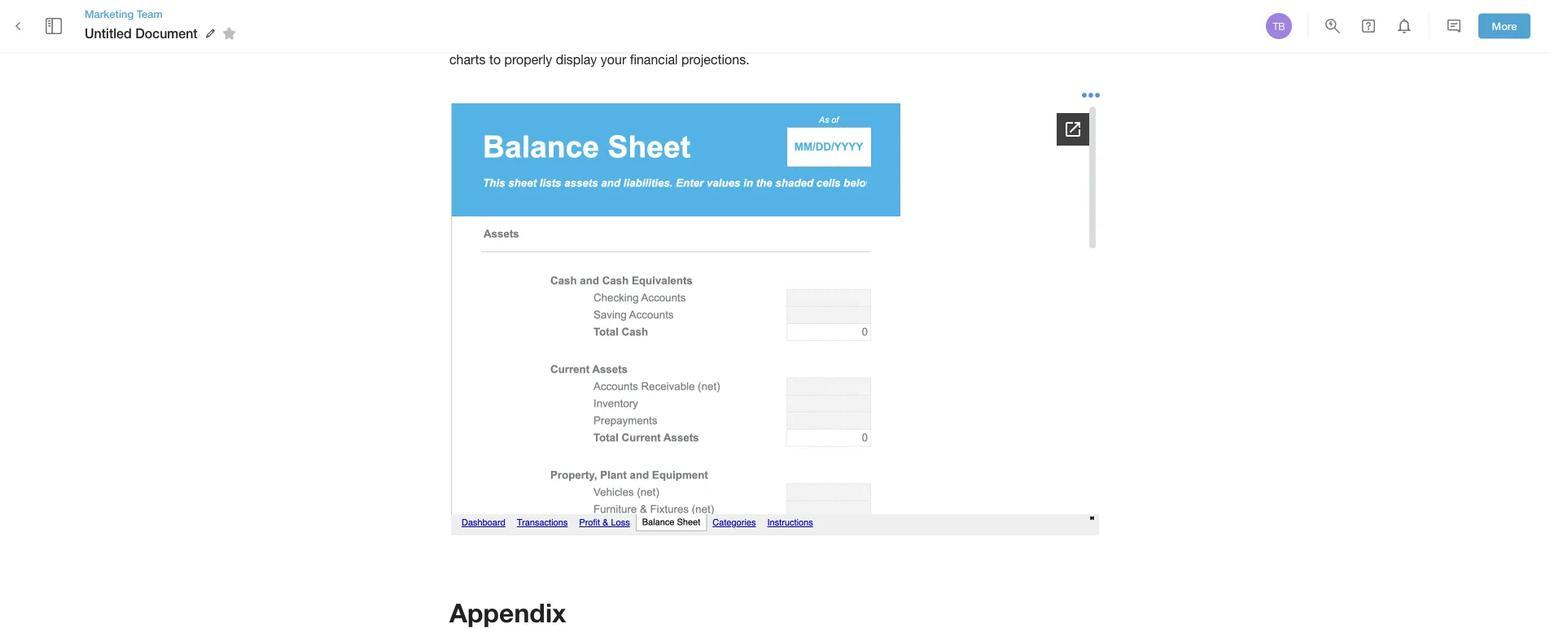 Task type: vqa. For each thing, say whether or not it's contained in the screenshot.
recently
no



Task type: describe. For each thing, give the bounding box(es) containing it.
profitability.
[[818, 9, 884, 24]]

2 horizontal spatial and
[[1059, 30, 1081, 45]]

for
[[798, 9, 814, 24]]

properly
[[504, 52, 552, 67]]

charts
[[449, 52, 486, 67]]

1 horizontal spatial to
[[1028, 9, 1040, 24]]

document
[[135, 26, 198, 41]]

tb
[[1273, 20, 1285, 32]]

add
[[951, 30, 974, 45]]

1 vertical spatial to
[[489, 52, 501, 67]]

current
[[541, 30, 582, 45]]

marketing team link
[[85, 6, 242, 21]]

1 horizontal spatial your
[[601, 52, 626, 67]]

0 vertical spatial projections.
[[720, 30, 788, 45]]

1 horizontal spatial and
[[724, 9, 746, 24]]

this
[[888, 9, 912, 24]]

opportunity
[[958, 9, 1025, 24]]

favorite image
[[220, 24, 239, 43]]

tb button
[[1264, 11, 1295, 42]]

run-
[[585, 30, 609, 45]]

cashflow
[[639, 30, 691, 45]]

investment,
[[653, 9, 720, 24]]

cash
[[506, 9, 534, 24]]

2 horizontal spatial your
[[929, 9, 954, 24]]



Task type: locate. For each thing, give the bounding box(es) containing it.
rate,
[[609, 30, 635, 45]]

projections. down timeline
[[720, 30, 788, 45]]

projections.
[[720, 30, 788, 45], [682, 52, 750, 67]]

recommended
[[812, 30, 897, 45]]

and left timeline
[[724, 9, 746, 24]]

0 horizontal spatial your
[[512, 30, 537, 45]]

2 vertical spatial your
[[601, 52, 626, 67]]

0 vertical spatial your
[[929, 9, 954, 24]]

your up properly
[[512, 30, 537, 45]]

a
[[496, 9, 503, 24]]

is
[[916, 9, 925, 24]]

showcase
[[449, 30, 508, 45]]

untitled
[[85, 26, 132, 41]]

1 vertical spatial your
[[512, 30, 537, 45]]

it's
[[792, 30, 808, 45]]

include
[[449, 9, 492, 24]]

include a cash flow forecast, initial investment, and timeline for profitability. this is your opportunity to showcase your current run-rate, cashflow and projections. it's recommended that you add spreadsheets and charts to properly display your financial projections.
[[449, 9, 1085, 67]]

to
[[1028, 9, 1040, 24], [489, 52, 501, 67]]

you
[[926, 30, 947, 45]]

financial
[[630, 52, 678, 67]]

marketing
[[85, 7, 134, 20]]

1 vertical spatial projections.
[[682, 52, 750, 67]]

more button
[[1479, 14, 1531, 39]]

that
[[900, 30, 923, 45]]

your right is at the top right
[[929, 9, 954, 24]]

marketing team
[[85, 7, 163, 20]]

team
[[137, 7, 163, 20]]

0 vertical spatial to
[[1028, 9, 1040, 24]]

display
[[556, 52, 597, 67]]

flow
[[537, 9, 562, 24]]

spreadsheets
[[977, 30, 1056, 45]]

forecast,
[[565, 9, 616, 24]]

your
[[929, 9, 954, 24], [512, 30, 537, 45], [601, 52, 626, 67]]

timeline
[[750, 9, 795, 24]]

and
[[724, 9, 746, 24], [695, 30, 716, 45], [1059, 30, 1081, 45]]

and right spreadsheets
[[1059, 30, 1081, 45]]

your down rate,
[[601, 52, 626, 67]]

and down investment,
[[695, 30, 716, 45]]

to down showcase
[[489, 52, 501, 67]]

initial
[[620, 9, 649, 24]]

appendix
[[449, 598, 566, 629]]

0 horizontal spatial to
[[489, 52, 501, 67]]

projections. down investment,
[[682, 52, 750, 67]]

to up spreadsheets
[[1028, 9, 1040, 24]]

more
[[1492, 20, 1517, 32]]

untitled document
[[85, 26, 198, 41]]

0 horizontal spatial and
[[695, 30, 716, 45]]



